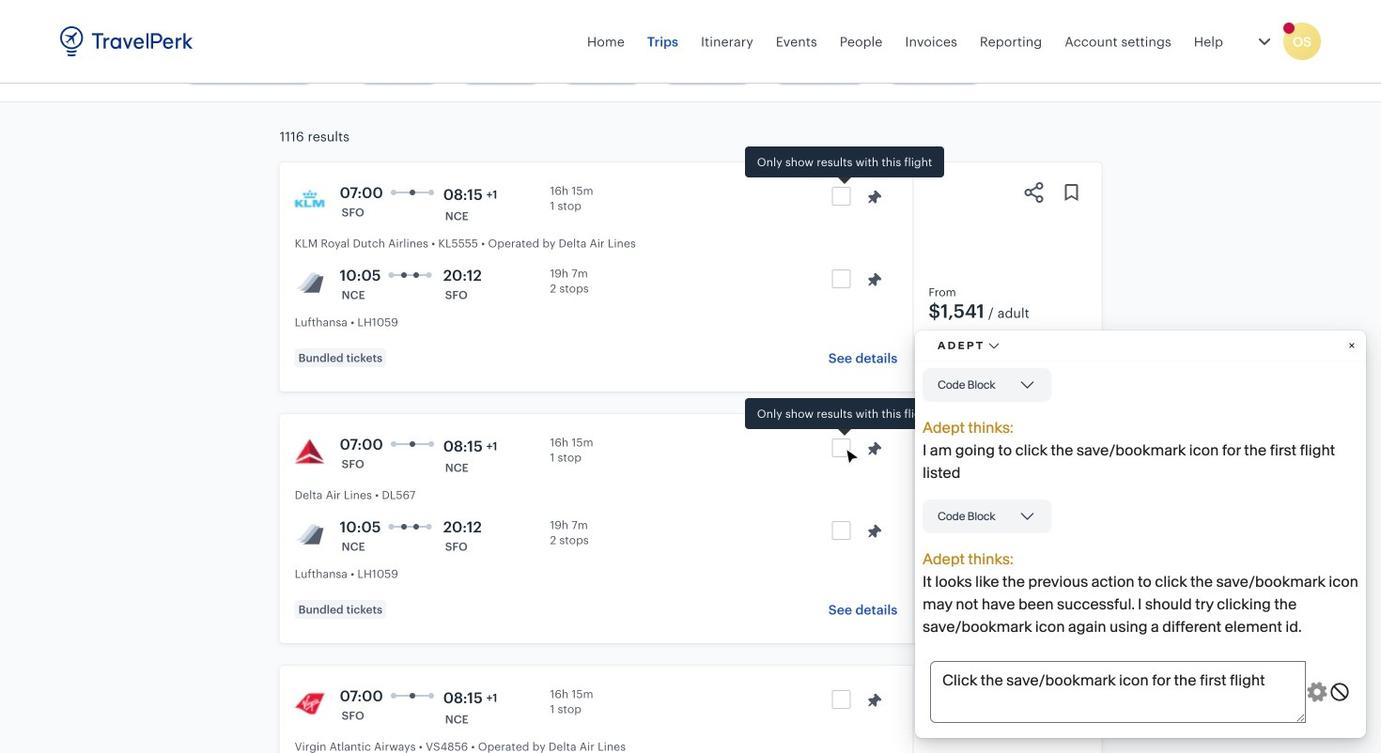Task type: locate. For each thing, give the bounding box(es) containing it.
0 vertical spatial tooltip
[[745, 147, 945, 187]]

lufthansa image for the klm royal dutch airlines icon
[[295, 268, 325, 298]]

lufthansa image down delta air lines image
[[295, 520, 325, 550]]

0 vertical spatial lufthansa image
[[295, 268, 325, 298]]

2 lufthansa image from the top
[[295, 520, 325, 550]]

1 lufthansa image from the top
[[295, 268, 325, 298]]

lufthansa image down the klm royal dutch airlines icon
[[295, 268, 325, 298]]

tooltip
[[745, 147, 945, 187], [745, 399, 945, 439]]

lufthansa image
[[295, 268, 325, 298], [295, 520, 325, 550]]

1 vertical spatial tooltip
[[745, 399, 945, 439]]

1 vertical spatial lufthansa image
[[295, 520, 325, 550]]

delta air lines image
[[295, 437, 325, 467]]

2 tooltip from the top
[[745, 399, 945, 439]]



Task type: vqa. For each thing, say whether or not it's contained in the screenshot.
Depart text field
no



Task type: describe. For each thing, give the bounding box(es) containing it.
virgin atlantic airways image
[[295, 689, 325, 719]]

To search field
[[485, 0, 676, 30]]

klm royal dutch airlines image
[[295, 185, 325, 215]]

lufthansa image for delta air lines image
[[295, 520, 325, 550]]

1 tooltip from the top
[[745, 147, 945, 187]]



